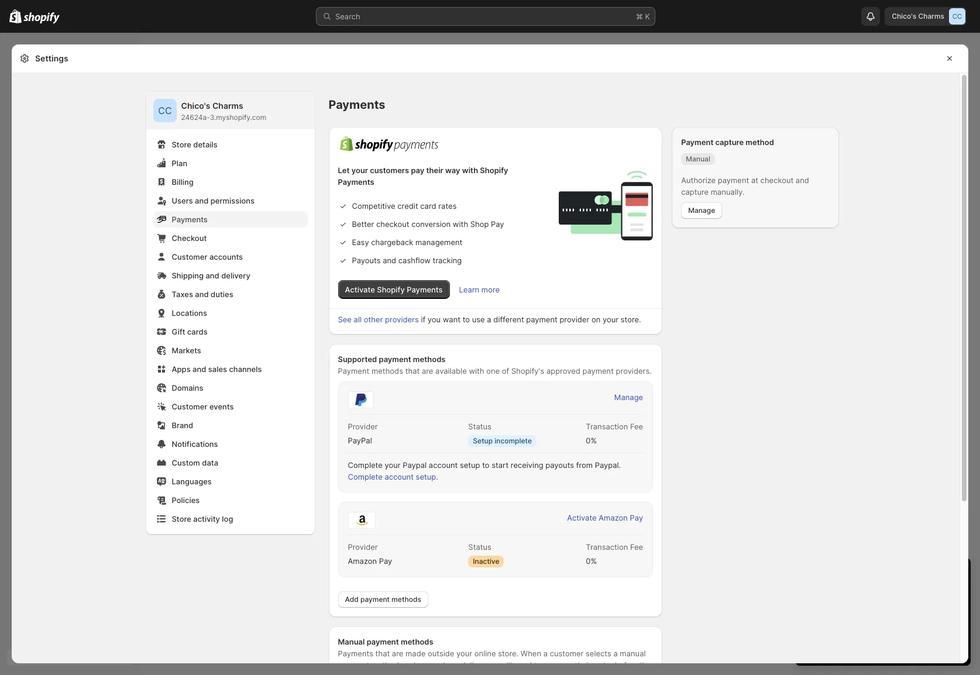 Task type: describe. For each thing, give the bounding box(es) containing it.
users
[[172, 196, 193, 205]]

cashflow
[[398, 256, 431, 265]]

activate for activate amazon pay
[[567, 513, 597, 523]]

store for store details
[[172, 140, 191, 149]]

store for store activity log
[[172, 514, 191, 524]]

shopify's
[[511, 366, 544, 376]]

receiving
[[511, 461, 543, 470]]

gift
[[172, 327, 185, 336]]

activate shopify payments button
[[338, 280, 450, 299]]

start
[[492, 461, 509, 470]]

outside
[[428, 649, 454, 658]]

conversion
[[411, 219, 451, 229]]

authorize payment at checkout and capture manually.
[[681, 176, 809, 197]]

supported payment methods payment methods that are available with one of shopify's approved payment providers.
[[338, 355, 652, 376]]

before
[[615, 661, 638, 670]]

selects
[[586, 649, 611, 658]]

paypal
[[403, 461, 427, 470]]

provider for amazon
[[348, 542, 378, 552]]

1 vertical spatial with
[[453, 219, 468, 229]]

supported
[[338, 355, 377, 364]]

providers.
[[616, 366, 652, 376]]

checkout link
[[153, 230, 308, 246]]

that inside supported payment methods payment methods that are available with one of shopify's approved payment providers.
[[405, 366, 420, 376]]

shopify inside button
[[377, 285, 405, 294]]

provider amazon pay
[[348, 542, 392, 566]]

capture inside authorize payment at checkout and capture manually.
[[681, 187, 709, 197]]

checkout
[[172, 233, 207, 243]]

custom data link
[[153, 455, 308, 471]]

⌘ k
[[636, 12, 650, 21]]

payment up the fulfilled.
[[367, 637, 399, 647]]

competitive
[[352, 201, 395, 211]]

rates
[[438, 201, 457, 211]]

chargeback
[[371, 238, 413, 247]]

search
[[335, 12, 360, 21]]

gift cards
[[172, 327, 208, 336]]

see
[[338, 315, 352, 324]]

and for payouts and cashflow tracking
[[383, 256, 396, 265]]

cards
[[187, 327, 208, 336]]

shopify inside let your customers pay their way with shopify payments
[[480, 166, 508, 175]]

management
[[415, 238, 462, 247]]

your inside manual payment methods payments that are made outside your online store. when a customer selects a manual payment method such as cash on delivery, you'll need to approve their order before it can be fulfilled.
[[456, 649, 472, 658]]

see all other providers if you want to use a different payment provider on your store.
[[338, 315, 641, 324]]

competitive credit card rates
[[352, 201, 457, 211]]

fee for provider amazon pay
[[630, 542, 643, 552]]

activate amazon pay button
[[560, 510, 650, 526]]

1 complete from the top
[[348, 461, 383, 470]]

0 horizontal spatial a
[[487, 315, 491, 324]]

2 complete from the top
[[348, 472, 383, 482]]

way
[[445, 166, 460, 175]]

payment capture method
[[681, 138, 774, 147]]

methods for manual
[[401, 637, 433, 647]]

with inside let your customers pay their way with shopify payments
[[462, 166, 478, 175]]

0 vertical spatial on
[[592, 315, 601, 324]]

1 vertical spatial account
[[385, 472, 414, 482]]

payment left provider
[[526, 315, 558, 324]]

their inside manual payment methods payments that are made outside your online store. when a customer selects a manual payment method such as cash on delivery, you'll need to approve their order before it can be fulfilled.
[[575, 661, 591, 670]]

be
[[353, 672, 362, 675]]

taxes and duties link
[[153, 286, 308, 303]]

transaction for provider amazon pay
[[586, 542, 628, 552]]

are inside supported payment methods payment methods that are available with one of shopify's approved payment providers.
[[422, 366, 433, 376]]

duties
[[211, 290, 233, 299]]

cash
[[431, 661, 448, 670]]

0% for provider paypal
[[586, 436, 597, 445]]

1 horizontal spatial a
[[543, 649, 548, 658]]

easy chargeback management
[[352, 238, 462, 247]]

methods down supported
[[372, 366, 403, 376]]

delivery
[[221, 271, 250, 280]]

transaction for provider paypal
[[586, 422, 628, 431]]

policies
[[172, 496, 200, 505]]

and for users and permissions
[[195, 196, 209, 205]]

pay for activate amazon pay
[[630, 513, 643, 523]]

payment right approved
[[583, 366, 614, 376]]

channels
[[229, 365, 262, 374]]

learn more
[[459, 285, 500, 294]]

manually.
[[711, 187, 745, 197]]

from
[[576, 461, 593, 470]]

as
[[420, 661, 429, 670]]

your inside let your customers pay their way with shopify payments
[[352, 166, 368, 175]]

payment right supported
[[379, 355, 411, 364]]

better
[[352, 219, 374, 229]]

setup.
[[416, 472, 438, 482]]

store. inside manual payment methods payments that are made outside your online store. when a customer selects a manual payment method such as cash on delivery, you'll need to approve their order before it can be fulfilled.
[[498, 649, 519, 658]]

learn
[[459, 285, 479, 294]]

0 vertical spatial store.
[[621, 315, 641, 324]]

locations link
[[153, 305, 308, 321]]

customers
[[370, 166, 409, 175]]

tracking
[[433, 256, 462, 265]]

add payment methods link
[[338, 592, 428, 608]]

payment right add
[[360, 595, 390, 604]]

shop settings menu element
[[146, 92, 315, 534]]

on inside manual payment methods payments that are made outside your online store. when a customer selects a manual payment method such as cash on delivery, you'll need to approve their order before it can be fulfilled.
[[450, 661, 459, 670]]

transaction fee 0% for provider amazon pay
[[586, 542, 643, 566]]

notifications link
[[153, 436, 308, 452]]

customer events link
[[153, 398, 308, 415]]

and inside authorize payment at checkout and capture manually.
[[796, 176, 809, 185]]

method inside manual payment methods payments that are made outside your online store. when a customer selects a manual payment method such as cash on delivery, you'll need to approve their order before it can be fulfilled.
[[371, 661, 399, 670]]

to inside the complete your paypal account setup to start receiving payouts from paypal. complete account setup.
[[482, 461, 490, 470]]

languages link
[[153, 473, 308, 490]]

1 horizontal spatial pay
[[491, 219, 504, 229]]

other
[[364, 315, 383, 324]]

amazon for activate
[[599, 513, 628, 523]]

shipping and delivery
[[172, 271, 250, 280]]

customer for customer accounts
[[172, 252, 207, 262]]

payments inside manual payment methods payments that are made outside your online store. when a customer selects a manual payment method such as cash on delivery, you'll need to approve their order before it can be fulfilled.
[[338, 649, 373, 658]]

apps and sales channels link
[[153, 361, 308, 377]]

payouts
[[546, 461, 574, 470]]

store activity log
[[172, 514, 233, 524]]

plan
[[172, 159, 187, 168]]

data
[[202, 458, 218, 468]]

shopify payments image
[[338, 136, 440, 152]]

brand link
[[153, 417, 308, 434]]

let
[[338, 166, 350, 175]]

brand
[[172, 421, 193, 430]]

payments inside shop settings menu element
[[172, 215, 208, 224]]

customer accounts
[[172, 252, 243, 262]]

are inside manual payment methods payments that are made outside your online store. when a customer selects a manual payment method such as cash on delivery, you'll need to approve their order before it can be fulfilled.
[[392, 649, 403, 658]]

methods for supported
[[413, 355, 446, 364]]

fulfilled.
[[364, 672, 393, 675]]

taxes
[[172, 290, 193, 299]]

transaction fee 0% for provider paypal
[[586, 422, 643, 445]]

payment inside supported payment methods payment methods that are available with one of shopify's approved payment providers.
[[338, 366, 369, 376]]

languages
[[172, 477, 212, 486]]

your inside the complete your paypal account setup to start receiving payouts from paypal. complete account setup.
[[385, 461, 401, 470]]

provider paypal
[[348, 422, 378, 445]]

locations
[[172, 308, 207, 318]]

1 horizontal spatial payment
[[681, 138, 714, 147]]

authorize
[[681, 176, 716, 185]]

methods for add
[[392, 595, 421, 604]]

order
[[593, 661, 613, 670]]

inactive
[[473, 557, 499, 566]]



Task type: vqa. For each thing, say whether or not it's contained in the screenshot.
Online Store Image
no



Task type: locate. For each thing, give the bounding box(es) containing it.
billing link
[[153, 174, 308, 190]]

manual
[[620, 649, 646, 658]]

1 0% from the top
[[586, 436, 597, 445]]

2 vertical spatial to
[[534, 661, 541, 670]]

checkout right at
[[760, 176, 794, 185]]

payments up shopify payments image at the top of the page
[[329, 98, 385, 112]]

1 vertical spatial activate
[[567, 513, 597, 523]]

manual
[[686, 154, 710, 163], [338, 637, 365, 647]]

payments up be in the left bottom of the page
[[338, 649, 373, 658]]

0 vertical spatial that
[[405, 366, 420, 376]]

amazon inside button
[[599, 513, 628, 523]]

store details link
[[153, 136, 308, 153]]

amazon pay image
[[348, 512, 375, 529]]

payment inside authorize payment at checkout and capture manually.
[[718, 176, 749, 185]]

on right cash
[[450, 661, 459, 670]]

pay
[[491, 219, 504, 229], [630, 513, 643, 523], [379, 556, 392, 566]]

1 horizontal spatial to
[[482, 461, 490, 470]]

1 vertical spatial chico's charms image
[[153, 99, 176, 122]]

0 vertical spatial pay
[[491, 219, 504, 229]]

and right at
[[796, 176, 809, 185]]

0 horizontal spatial method
[[371, 661, 399, 670]]

2 vertical spatial pay
[[379, 556, 392, 566]]

it
[[640, 661, 645, 670]]

1 horizontal spatial account
[[429, 461, 458, 470]]

of
[[502, 366, 509, 376]]

card
[[420, 201, 436, 211]]

paypal.
[[595, 461, 621, 470]]

domains link
[[153, 380, 308, 396]]

their right pay
[[426, 166, 443, 175]]

store
[[172, 140, 191, 149], [172, 514, 191, 524]]

and inside 'link'
[[206, 271, 219, 280]]

1 horizontal spatial manage
[[688, 206, 715, 215]]

1 horizontal spatial on
[[592, 315, 601, 324]]

status for provider amazon pay
[[468, 542, 491, 552]]

chico's
[[892, 12, 917, 20], [181, 101, 210, 111]]

log
[[222, 514, 233, 524]]

a up before
[[613, 649, 618, 658]]

checkout up 'chargeback'
[[376, 219, 409, 229]]

activate
[[345, 285, 375, 294], [567, 513, 597, 523]]

manual inside manual payment methods payments that are made outside your online store. when a customer selects a manual payment method such as cash on delivery, you'll need to approve their order before it can be fulfilled.
[[338, 637, 365, 647]]

1 horizontal spatial amazon
[[599, 513, 628, 523]]

charms for chico's charms 24624a-3.myshopify.com
[[212, 101, 243, 111]]

account down paypal
[[385, 472, 414, 482]]

activate up all
[[345, 285, 375, 294]]

fee for provider paypal
[[630, 422, 643, 431]]

0 horizontal spatial payment
[[338, 366, 369, 376]]

1 vertical spatial charms
[[212, 101, 243, 111]]

to down when
[[534, 661, 541, 670]]

shop
[[470, 219, 489, 229]]

0 vertical spatial fee
[[630, 422, 643, 431]]

a right when
[[543, 649, 548, 658]]

1 vertical spatial status
[[468, 542, 491, 552]]

your left paypal
[[385, 461, 401, 470]]

0 horizontal spatial on
[[450, 661, 459, 670]]

1 transaction fee 0% from the top
[[586, 422, 643, 445]]

1 vertical spatial customer
[[172, 402, 207, 411]]

provider down amazon pay image
[[348, 542, 378, 552]]

0 vertical spatial manual
[[686, 154, 710, 163]]

manual for manual payment methods payments that are made outside your online store. when a customer selects a manual payment method such as cash on delivery, you'll need to approve their order before it can be fulfilled.
[[338, 637, 365, 647]]

checkout inside authorize payment at checkout and capture manually.
[[760, 176, 794, 185]]

settings dialog
[[12, 44, 968, 675]]

chico's for chico's charms
[[892, 12, 917, 20]]

1 vertical spatial to
[[482, 461, 490, 470]]

store. up you'll at right bottom
[[498, 649, 519, 658]]

0 vertical spatial chico's
[[892, 12, 917, 20]]

0% down activate amazon pay button
[[586, 556, 597, 566]]

on
[[592, 315, 601, 324], [450, 661, 459, 670]]

1 vertical spatial store
[[172, 514, 191, 524]]

0 horizontal spatial checkout
[[376, 219, 409, 229]]

transaction down activate amazon pay button
[[586, 542, 628, 552]]

0 horizontal spatial are
[[392, 649, 403, 658]]

0 vertical spatial manage
[[688, 206, 715, 215]]

1 vertical spatial their
[[575, 661, 591, 670]]

⌘
[[636, 12, 643, 21]]

manage for manage button
[[688, 206, 715, 215]]

methods up available
[[413, 355, 446, 364]]

checkout
[[760, 176, 794, 185], [376, 219, 409, 229]]

1 status from the top
[[468, 422, 491, 431]]

better checkout conversion with shop pay
[[352, 219, 504, 229]]

store up the plan
[[172, 140, 191, 149]]

0 horizontal spatial store.
[[498, 649, 519, 658]]

0 horizontal spatial shopify image
[[9, 9, 22, 23]]

charms for chico's charms
[[918, 12, 944, 20]]

0 horizontal spatial shopify
[[377, 285, 405, 294]]

setup
[[473, 437, 493, 445]]

chico's inside chico's charms 24624a-3.myshopify.com
[[181, 101, 210, 111]]

payment down supported
[[338, 366, 369, 376]]

0 vertical spatial activate
[[345, 285, 375, 294]]

1 vertical spatial fee
[[630, 542, 643, 552]]

1 horizontal spatial that
[[405, 366, 420, 376]]

users and permissions link
[[153, 193, 308, 209]]

see all other providers link
[[338, 315, 419, 324]]

to
[[463, 315, 470, 324], [482, 461, 490, 470], [534, 661, 541, 670]]

chico's charms image
[[949, 8, 966, 25], [153, 99, 176, 122]]

method up at
[[746, 138, 774, 147]]

chico's charms
[[892, 12, 944, 20]]

1 customer from the top
[[172, 252, 207, 262]]

1 horizontal spatial shopify image
[[24, 12, 60, 24]]

plan link
[[153, 155, 308, 171]]

on right provider
[[592, 315, 601, 324]]

1 vertical spatial shopify
[[377, 285, 405, 294]]

0 vertical spatial transaction fee 0%
[[586, 422, 643, 445]]

manual for manual
[[686, 154, 710, 163]]

transaction fee 0% up paypal.
[[586, 422, 643, 445]]

such
[[401, 661, 418, 670]]

dialog
[[973, 44, 980, 664]]

your right provider
[[603, 315, 619, 324]]

methods inside add payment methods link
[[392, 595, 421, 604]]

1 fee from the top
[[630, 422, 643, 431]]

methods up made at the left
[[401, 637, 433, 647]]

1 horizontal spatial capture
[[715, 138, 744, 147]]

2 store from the top
[[172, 514, 191, 524]]

if
[[421, 315, 426, 324]]

learn more link
[[459, 285, 500, 294]]

chico's charms image right chico's charms
[[949, 8, 966, 25]]

add
[[345, 595, 359, 604]]

0 horizontal spatial pay
[[379, 556, 392, 566]]

manage inside button
[[688, 206, 715, 215]]

methods inside manual payment methods payments that are made outside your online store. when a customer selects a manual payment method such as cash on delivery, you'll need to approve their order before it can be fulfilled.
[[401, 637, 433, 647]]

0 horizontal spatial that
[[375, 649, 390, 658]]

at
[[751, 176, 758, 185]]

that inside manual payment methods payments that are made outside your online store. when a customer selects a manual payment method such as cash on delivery, you'll need to approve their order before it can be fulfilled.
[[375, 649, 390, 658]]

apps
[[172, 365, 191, 374]]

2 transaction fee 0% from the top
[[586, 542, 643, 566]]

are up such
[[392, 649, 403, 658]]

cc button
[[153, 99, 176, 122]]

permissions
[[211, 196, 255, 205]]

provider for paypal
[[348, 422, 378, 431]]

a right use
[[487, 315, 491, 324]]

1 vertical spatial manual
[[338, 637, 365, 647]]

payment
[[681, 138, 714, 147], [338, 366, 369, 376]]

manage down authorize
[[688, 206, 715, 215]]

manage inside 'link'
[[614, 393, 643, 402]]

charms inside chico's charms 24624a-3.myshopify.com
[[212, 101, 243, 111]]

0 vertical spatial their
[[426, 166, 443, 175]]

amazon
[[599, 513, 628, 523], [348, 556, 377, 566]]

0 vertical spatial complete
[[348, 461, 383, 470]]

and right the apps
[[193, 365, 206, 374]]

0 vertical spatial checkout
[[760, 176, 794, 185]]

manual up authorize
[[686, 154, 710, 163]]

amazon up add
[[348, 556, 377, 566]]

0 vertical spatial with
[[462, 166, 478, 175]]

shopify
[[480, 166, 508, 175], [377, 285, 405, 294]]

1 horizontal spatial activate
[[567, 513, 597, 523]]

manage for 'manage' 'link'
[[614, 393, 643, 402]]

2 horizontal spatial to
[[534, 661, 541, 670]]

1 vertical spatial transaction
[[586, 542, 628, 552]]

0 horizontal spatial charms
[[212, 101, 243, 111]]

providers
[[385, 315, 419, 324]]

store. up providers.
[[621, 315, 641, 324]]

payments up 'checkout'
[[172, 215, 208, 224]]

1 transaction from the top
[[586, 422, 628, 431]]

taxes and duties
[[172, 290, 233, 299]]

method up the fulfilled.
[[371, 661, 399, 670]]

0 horizontal spatial chico's charms image
[[153, 99, 176, 122]]

paypal express image
[[348, 391, 374, 408]]

0 vertical spatial provider
[[348, 422, 378, 431]]

transaction
[[586, 422, 628, 431], [586, 542, 628, 552]]

1 vertical spatial provider
[[348, 542, 378, 552]]

store activity log link
[[153, 511, 308, 527]]

1 horizontal spatial their
[[575, 661, 591, 670]]

0 vertical spatial customer
[[172, 252, 207, 262]]

provider
[[348, 422, 378, 431], [348, 542, 378, 552]]

and right the users
[[195, 196, 209, 205]]

amazon inside "provider amazon pay"
[[348, 556, 377, 566]]

and for apps and sales channels
[[193, 365, 206, 374]]

one
[[486, 366, 500, 376]]

payment up be in the left bottom of the page
[[338, 661, 369, 670]]

1 horizontal spatial method
[[746, 138, 774, 147]]

with left 'one'
[[469, 366, 484, 376]]

1 horizontal spatial shopify
[[480, 166, 508, 175]]

0 horizontal spatial capture
[[681, 187, 709, 197]]

store down the policies
[[172, 514, 191, 524]]

account up setup.
[[429, 461, 458, 470]]

available
[[435, 366, 467, 376]]

capture down authorize
[[681, 187, 709, 197]]

0 horizontal spatial amazon
[[348, 556, 377, 566]]

shopify up providers
[[377, 285, 405, 294]]

fee down activate amazon pay button
[[630, 542, 643, 552]]

1 horizontal spatial are
[[422, 366, 433, 376]]

2 customer from the top
[[172, 402, 207, 411]]

customer inside 'link'
[[172, 402, 207, 411]]

transaction fee 0% down activate amazon pay button
[[586, 542, 643, 566]]

are
[[422, 366, 433, 376], [392, 649, 403, 658]]

24624a-
[[181, 113, 210, 122]]

0 vertical spatial payment
[[681, 138, 714, 147]]

0 horizontal spatial account
[[385, 472, 414, 482]]

online
[[474, 649, 496, 658]]

methods
[[413, 355, 446, 364], [372, 366, 403, 376], [392, 595, 421, 604], [401, 637, 433, 647]]

use
[[472, 315, 485, 324]]

1 vertical spatial on
[[450, 661, 459, 670]]

1 store from the top
[[172, 140, 191, 149]]

with
[[462, 166, 478, 175], [453, 219, 468, 229], [469, 366, 484, 376]]

1 vertical spatial capture
[[681, 187, 709, 197]]

payment up authorize
[[681, 138, 714, 147]]

2 vertical spatial with
[[469, 366, 484, 376]]

their inside let your customers pay their way with shopify payments
[[426, 166, 443, 175]]

0 vertical spatial are
[[422, 366, 433, 376]]

shipping
[[172, 271, 204, 280]]

0 vertical spatial status
[[468, 422, 491, 431]]

that up the fulfilled.
[[375, 649, 390, 658]]

payments down 'let'
[[338, 177, 374, 187]]

chico's charms 24624a-3.myshopify.com
[[181, 101, 266, 122]]

1 vertical spatial store.
[[498, 649, 519, 658]]

chico's charms image inside shop settings menu element
[[153, 99, 176, 122]]

shopify image
[[9, 9, 22, 23], [24, 12, 60, 24]]

custom data
[[172, 458, 218, 468]]

0 vertical spatial amazon
[[599, 513, 628, 523]]

transaction down 'manage' 'link'
[[586, 422, 628, 431]]

pay inside "provider amazon pay"
[[379, 556, 392, 566]]

status inside status setup incomplete
[[468, 422, 491, 431]]

0 vertical spatial chico's charms image
[[949, 8, 966, 25]]

payments link
[[153, 211, 308, 228]]

capture up authorize payment at checkout and capture manually. on the right of page
[[715, 138, 744, 147]]

0% for provider amazon pay
[[586, 556, 597, 566]]

customer down 'checkout'
[[172, 252, 207, 262]]

0 vertical spatial account
[[429, 461, 458, 470]]

1 horizontal spatial charms
[[918, 12, 944, 20]]

your trial just started element
[[795, 589, 971, 666]]

1 vertical spatial checkout
[[376, 219, 409, 229]]

1 horizontal spatial chico's charms image
[[949, 8, 966, 25]]

custom
[[172, 458, 200, 468]]

and down customer accounts
[[206, 271, 219, 280]]

1 vertical spatial amazon
[[348, 556, 377, 566]]

payments inside button
[[407, 285, 443, 294]]

0 vertical spatial charms
[[918, 12, 944, 20]]

pay
[[411, 166, 424, 175]]

shipping and delivery link
[[153, 267, 308, 284]]

and down 'chargeback'
[[383, 256, 396, 265]]

to left start
[[482, 461, 490, 470]]

0 vertical spatial store
[[172, 140, 191, 149]]

your right 'let'
[[352, 166, 368, 175]]

status up setup
[[468, 422, 491, 431]]

activate down from
[[567, 513, 597, 523]]

activate shopify payments
[[345, 285, 443, 294]]

provider inside "provider amazon pay"
[[348, 542, 378, 552]]

their down selects
[[575, 661, 591, 670]]

0 horizontal spatial chico's
[[181, 101, 210, 111]]

0 horizontal spatial to
[[463, 315, 470, 324]]

chico's for chico's charms 24624a-3.myshopify.com
[[181, 101, 210, 111]]

policies link
[[153, 492, 308, 509]]

capture
[[715, 138, 744, 147], [681, 187, 709, 197]]

methods right add
[[392, 595, 421, 604]]

1 vertical spatial that
[[375, 649, 390, 658]]

manage button
[[681, 202, 722, 219]]

0 horizontal spatial manage
[[614, 393, 643, 402]]

pay for provider amazon pay
[[379, 556, 392, 566]]

method
[[746, 138, 774, 147], [371, 661, 399, 670]]

with left shop
[[453, 219, 468, 229]]

0% up from
[[586, 436, 597, 445]]

manual up be in the left bottom of the page
[[338, 637, 365, 647]]

1 vertical spatial chico's
[[181, 101, 210, 111]]

billing
[[172, 177, 194, 187]]

1 vertical spatial method
[[371, 661, 399, 670]]

0 vertical spatial shopify
[[480, 166, 508, 175]]

that
[[405, 366, 420, 376], [375, 649, 390, 658]]

and right taxes
[[195, 290, 209, 299]]

amazon down paypal.
[[599, 513, 628, 523]]

pay inside activate amazon pay button
[[630, 513, 643, 523]]

chico's charms image left 24624a-
[[153, 99, 176, 122]]

and for shipping and delivery
[[206, 271, 219, 280]]

2 transaction from the top
[[586, 542, 628, 552]]

1 horizontal spatial checkout
[[760, 176, 794, 185]]

1 vertical spatial pay
[[630, 513, 643, 523]]

complete account setup. link
[[341, 469, 445, 485]]

2 horizontal spatial a
[[613, 649, 618, 658]]

and
[[796, 176, 809, 185], [195, 196, 209, 205], [383, 256, 396, 265], [206, 271, 219, 280], [195, 290, 209, 299], [193, 365, 206, 374]]

fee down 'manage' 'link'
[[630, 422, 643, 431]]

3.myshopify.com
[[210, 113, 266, 122]]

store inside "link"
[[172, 514, 191, 524]]

1 vertical spatial transaction fee 0%
[[586, 542, 643, 566]]

activate for activate shopify payments
[[345, 285, 375, 294]]

payment up "manually."
[[718, 176, 749, 185]]

0%
[[586, 436, 597, 445], [586, 556, 597, 566]]

1 vertical spatial 0%
[[586, 556, 597, 566]]

2 status from the top
[[468, 542, 491, 552]]

2 provider from the top
[[348, 542, 378, 552]]

and for taxes and duties
[[195, 290, 209, 299]]

0 vertical spatial 0%
[[586, 436, 597, 445]]

status for provider paypal
[[468, 422, 491, 431]]

manage down providers.
[[614, 393, 643, 402]]

that left available
[[405, 366, 420, 376]]

customer down domains
[[172, 402, 207, 411]]

status inside status inactive
[[468, 542, 491, 552]]

1 horizontal spatial manual
[[686, 154, 710, 163]]

are left available
[[422, 366, 433, 376]]

sales
[[208, 365, 227, 374]]

to left use
[[463, 315, 470, 324]]

provider up "paypal"
[[348, 422, 378, 431]]

1 vertical spatial are
[[392, 649, 403, 658]]

status up inactive at the bottom
[[468, 542, 491, 552]]

1 provider from the top
[[348, 422, 378, 431]]

shopify right way in the left of the page
[[480, 166, 508, 175]]

markets
[[172, 346, 201, 355]]

your up delivery,
[[456, 649, 472, 658]]

1 vertical spatial manage
[[614, 393, 643, 402]]

2 fee from the top
[[630, 542, 643, 552]]

amazon for provider
[[348, 556, 377, 566]]

status inactive
[[468, 542, 499, 566]]

1 vertical spatial payment
[[338, 366, 369, 376]]

all
[[354, 315, 362, 324]]

0 vertical spatial method
[[746, 138, 774, 147]]

0 horizontal spatial activate
[[345, 285, 375, 294]]

payments up the if
[[407, 285, 443, 294]]

to inside manual payment methods payments that are made outside your online store. when a customer selects a manual payment method such as cash on delivery, you'll need to approve their order before it can be fulfilled.
[[534, 661, 541, 670]]

with right way in the left of the page
[[462, 166, 478, 175]]

0 vertical spatial to
[[463, 315, 470, 324]]

payments inside let your customers pay their way with shopify payments
[[338, 177, 374, 187]]

0 horizontal spatial manual
[[338, 637, 365, 647]]

incomplete
[[495, 437, 532, 445]]

more
[[482, 285, 500, 294]]

k
[[645, 12, 650, 21]]

with inside supported payment methods payment methods that are available with one of shopify's approved payment providers.
[[469, 366, 484, 376]]

2 0% from the top
[[586, 556, 597, 566]]

customer for customer events
[[172, 402, 207, 411]]



